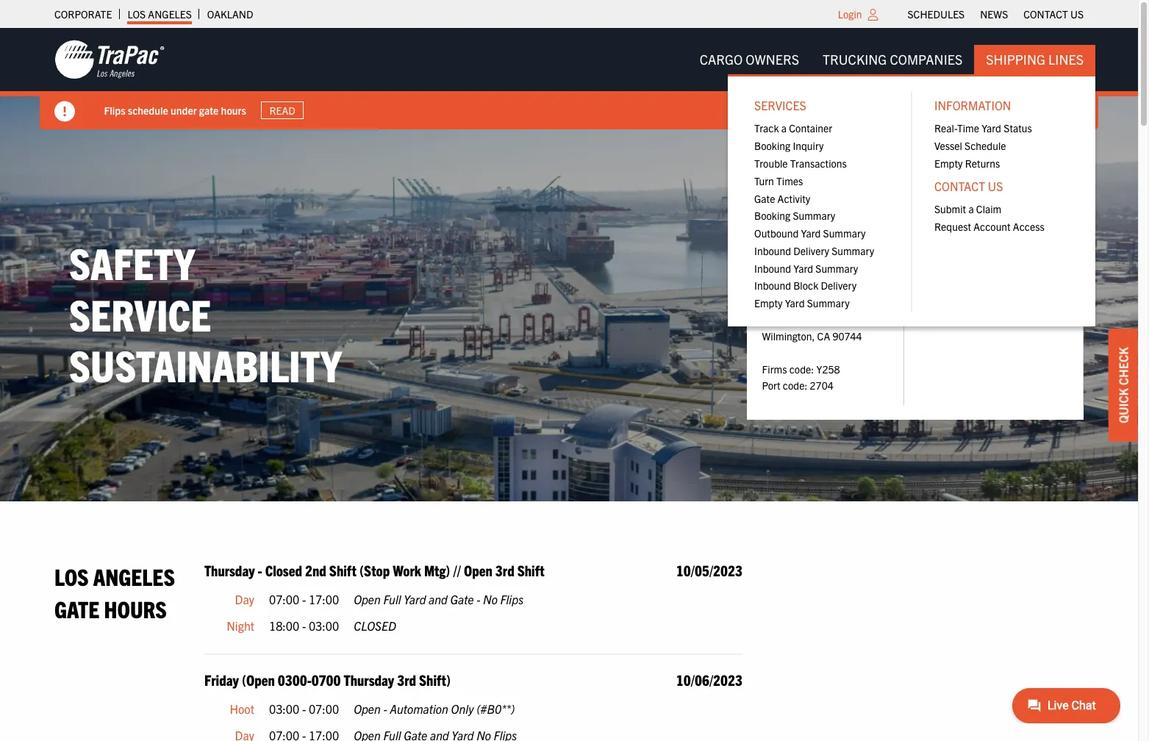 Task type: describe. For each thing, give the bounding box(es) containing it.
closed
[[354, 618, 396, 633]]

summary up inbound delivery summary link at the right top of page
[[823, 227, 866, 240]]

service
[[69, 287, 211, 340]]

angeles for los angeles
[[148, 7, 192, 21]]

a for submit
[[969, 202, 974, 216]]

los for los angeles terminal info
[[762, 223, 784, 238]]

berths
[[762, 313, 792, 326]]

2704
[[810, 379, 834, 392]]

news
[[980, 7, 1008, 21]]

work
[[393, 561, 421, 580]]

open full yard and gate - no flips
[[354, 592, 524, 607]]

2 inbound from the top
[[754, 262, 791, 275]]

1 vertical spatial delivery
[[821, 279, 857, 292]]

menu for shipping lines
[[728, 74, 1096, 327]]

light image
[[868, 9, 878, 21]]

trucking companies
[[823, 51, 963, 68]]

0 vertical spatial 3rd
[[495, 561, 514, 580]]

3 inbound from the top
[[754, 279, 791, 292]]

18:00 - 03:00
[[269, 618, 339, 633]]

transactions
[[790, 157, 847, 170]]

oakland link
[[207, 4, 253, 24]]

2 shift from the left
[[517, 561, 545, 580]]

real-time yard status vessel schedule empty returns
[[935, 122, 1032, 170]]

0700
[[312, 671, 341, 689]]

services
[[754, 98, 807, 113]]

hours
[[221, 103, 247, 117]]

information
[[935, 98, 1011, 113]]

no
[[483, 592, 498, 607]]

trouble
[[754, 157, 788, 170]]

schedule
[[965, 139, 1006, 152]]

yard inside the real-time yard status vessel schedule empty returns
[[982, 122, 1002, 135]]

open for work
[[354, 592, 381, 607]]

2nd
[[305, 561, 326, 580]]

1 vertical spatial code:
[[783, 379, 808, 392]]

- for 07:00
[[302, 702, 306, 716]]

contact us for top "contact us" "link"
[[1024, 7, 1084, 21]]

corporate
[[54, 7, 112, 21]]

submit a claim link
[[923, 200, 1081, 218]]

menu for information
[[923, 120, 1081, 172]]

hoot
[[230, 702, 254, 716]]

90744
[[833, 329, 862, 343]]

contact us link inside shipping lines menu item
[[923, 172, 1081, 200]]

los angeles image
[[54, 39, 165, 80]]

angeles for los angeles terminal info
[[786, 223, 837, 238]]

closed
[[265, 561, 302, 580]]

port
[[762, 379, 781, 392]]

trucking companies link
[[811, 45, 975, 74]]

07:00 - 17:00
[[269, 592, 339, 607]]

menu for services
[[743, 120, 901, 312]]

gate inside track a container booking inquiry trouble transactions turn times gate activity booking summary outbound yard summary inbound delivery summary inbound yard summary inbound block delivery empty yard summary
[[754, 192, 775, 205]]

status
[[1004, 122, 1032, 135]]

empty inside track a container booking inquiry trouble transactions turn times gate activity booking summary outbound yard summary inbound delivery summary inbound yard summary inbound block delivery empty yard summary
[[754, 297, 783, 310]]

summary down inbound delivery summary link at the right top of page
[[816, 262, 858, 275]]

0 horizontal spatial thursday
[[204, 561, 255, 580]]

schedules
[[908, 7, 965, 21]]

gate inside los angeles gate hours
[[54, 594, 99, 623]]

1 horizontal spatial 07:00
[[309, 702, 339, 716]]

activity
[[778, 192, 811, 205]]

claim
[[976, 202, 1002, 216]]

inbound delivery summary link
[[743, 242, 901, 259]]

1 vertical spatial thursday
[[344, 671, 394, 689]]

lines
[[1049, 51, 1084, 68]]

contact inside 'contact us' menu item
[[935, 179, 985, 193]]

us for top "contact us" "link"
[[1071, 7, 1084, 21]]

contact us menu item
[[923, 172, 1081, 235]]

1 horizontal spatial gate
[[450, 592, 474, 607]]

terminal
[[840, 223, 897, 238]]

630
[[762, 296, 780, 310]]

open - automation only (#b0**)
[[354, 702, 515, 716]]

submit a claim request account access
[[935, 202, 1045, 233]]

turn times link
[[743, 172, 901, 189]]

turn
[[754, 174, 774, 187]]

empty yard summary link
[[743, 294, 901, 312]]

y258
[[817, 362, 840, 375]]

yard up 136-
[[785, 297, 805, 310]]

17:00
[[309, 592, 339, 607]]

0 horizontal spatial 3rd
[[397, 671, 416, 689]]

wilmington,
[[762, 329, 815, 343]]

time
[[957, 122, 979, 135]]

0 vertical spatial open
[[464, 561, 493, 580]]

bridges
[[833, 296, 867, 310]]

los for los angeles gate hours
[[54, 562, 89, 591]]

address
[[762, 272, 813, 286]]

trouble transactions link
[[743, 155, 901, 172]]

submit
[[935, 202, 966, 216]]

summary up outbound yard summary link
[[793, 209, 836, 222]]

menu for contact us
[[923, 200, 1081, 235]]

under
[[171, 103, 197, 117]]

firms
[[762, 362, 787, 375]]

yard right full
[[404, 592, 426, 607]]

147
[[815, 313, 833, 326]]

friday  (open 0300-0700 thursday 3rd shift)
[[204, 671, 451, 689]]

- for 03:00
[[302, 618, 306, 633]]

read link
[[261, 101, 304, 119]]

empty returns link
[[923, 155, 1081, 172]]

schedule
[[128, 103, 169, 117]]

los angeles
[[127, 7, 192, 21]]

full
[[383, 592, 401, 607]]

access
[[1013, 220, 1045, 233]]

630 west harry bridges blvd berths 136-147 wilmington, ca 90744
[[762, 296, 889, 343]]

schedules link
[[908, 4, 965, 24]]

friday
[[204, 671, 239, 689]]

contact us for "contact us" "link" within shipping lines menu item
[[935, 179, 1003, 193]]

quick check link
[[1109, 329, 1138, 442]]

information link
[[923, 91, 1081, 120]]



Task type: vqa. For each thing, say whether or not it's contained in the screenshot.
Flips to the right
yes



Task type: locate. For each thing, give the bounding box(es) containing it.
flips schedule under gate hours
[[104, 103, 247, 117]]

flips right the no
[[500, 592, 524, 607]]

0 vertical spatial angeles
[[148, 7, 192, 21]]

(open
[[242, 671, 275, 689]]

0 vertical spatial contact us
[[1024, 7, 1084, 21]]

- for 17:00
[[302, 592, 306, 607]]

cargo owners link
[[688, 45, 811, 74]]

night
[[227, 618, 254, 633]]

block
[[794, 279, 819, 292]]

booking up trouble
[[754, 139, 791, 152]]

menu bar
[[900, 4, 1092, 24], [688, 45, 1096, 327]]

gate activity link
[[743, 189, 901, 207]]

us inside 'contact us' menu item
[[988, 179, 1003, 193]]

login link
[[838, 7, 862, 21]]

menu containing submit a claim
[[923, 200, 1081, 235]]

07:00 down 0700
[[309, 702, 339, 716]]

vessel schedule link
[[923, 137, 1081, 155]]

west
[[782, 296, 804, 310]]

firms code:  y258 port code:  2704
[[762, 362, 840, 392]]

1 vertical spatial contact us link
[[923, 172, 1081, 200]]

cargo owners
[[700, 51, 799, 68]]

banner containing cargo owners
[[0, 28, 1149, 327]]

1 vertical spatial flips
[[500, 592, 524, 607]]

0300-
[[278, 671, 312, 689]]

contact up the shipping lines
[[1024, 7, 1068, 21]]

0 horizontal spatial 07:00
[[269, 592, 299, 607]]

0 vertical spatial 03:00
[[309, 618, 339, 633]]

0 horizontal spatial a
[[782, 122, 787, 135]]

1 vertical spatial contact
[[935, 179, 985, 193]]

menu bar containing schedules
[[900, 4, 1092, 24]]

0 horizontal spatial los
[[54, 562, 89, 591]]

code: up the 2704
[[790, 362, 814, 375]]

los for los angeles
[[127, 7, 146, 21]]

1 booking from the top
[[754, 139, 791, 152]]

1 horizontal spatial shift
[[517, 561, 545, 580]]

blvd
[[869, 296, 889, 310]]

2 vertical spatial open
[[354, 702, 381, 716]]

services menu item
[[743, 91, 901, 312]]

yard up block
[[794, 262, 813, 275]]

0 horizontal spatial 03:00
[[269, 702, 299, 716]]

angeles
[[148, 7, 192, 21], [786, 223, 837, 238], [93, 562, 175, 591]]

safety
[[69, 235, 195, 289]]

0 vertical spatial menu bar
[[900, 4, 1092, 24]]

1 vertical spatial contact us
[[935, 179, 1003, 193]]

yard up schedule on the right top
[[982, 122, 1002, 135]]

0 vertical spatial a
[[782, 122, 787, 135]]

contact us
[[1024, 7, 1084, 21], [935, 179, 1003, 193]]

banner
[[0, 28, 1149, 327]]

angeles up "hours"
[[93, 562, 175, 591]]

1 horizontal spatial flips
[[500, 592, 524, 607]]

0 horizontal spatial contact us
[[935, 179, 1003, 193]]

delivery
[[794, 244, 829, 257], [821, 279, 857, 292]]

oakland
[[207, 7, 253, 21]]

harry
[[806, 296, 831, 310]]

menu
[[728, 74, 1096, 327], [743, 120, 901, 312], [923, 120, 1081, 172], [923, 200, 1081, 235]]

info
[[900, 223, 927, 238]]

0 horizontal spatial contact
[[935, 179, 985, 193]]

0 horizontal spatial us
[[988, 179, 1003, 193]]

inbound block delivery link
[[743, 277, 901, 294]]

contact us up lines
[[1024, 7, 1084, 21]]

0 vertical spatial delivery
[[794, 244, 829, 257]]

0 vertical spatial us
[[1071, 7, 1084, 21]]

companies
[[890, 51, 963, 68]]

0 horizontal spatial shift
[[329, 561, 357, 580]]

flips left the 'schedule'
[[104, 103, 126, 117]]

1 vertical spatial angeles
[[786, 223, 837, 238]]

0 horizontal spatial gate
[[54, 594, 99, 623]]

empty inside the real-time yard status vessel schedule empty returns
[[935, 157, 963, 170]]

1 vertical spatial us
[[988, 179, 1003, 193]]

2 vertical spatial los
[[54, 562, 89, 591]]

quick check
[[1116, 347, 1131, 423]]

shipping lines menu item
[[728, 45, 1096, 327]]

menu containing track a container
[[743, 120, 901, 312]]

1 horizontal spatial us
[[1071, 7, 1084, 21]]

booking up 'outbound'
[[754, 209, 791, 222]]

menu containing real-time yard status
[[923, 120, 1081, 172]]

track
[[754, 122, 779, 135]]

1 vertical spatial open
[[354, 592, 381, 607]]

3rd left shift)
[[397, 671, 416, 689]]

1 horizontal spatial a
[[969, 202, 974, 216]]

- for closed
[[258, 561, 262, 580]]

flips inside banner
[[104, 103, 126, 117]]

summary down the los angeles terminal info
[[832, 244, 874, 257]]

- right 18:00
[[302, 618, 306, 633]]

3rd up the no
[[495, 561, 514, 580]]

1 horizontal spatial thursday
[[344, 671, 394, 689]]

angeles inside los angeles gate hours
[[93, 562, 175, 591]]

delivery up inbound yard summary link
[[794, 244, 829, 257]]

and
[[429, 592, 448, 607]]

03:00 down 0300-
[[269, 702, 299, 716]]

07:00 up 18:00
[[269, 592, 299, 607]]

angeles up inbound delivery summary link at the right top of page
[[786, 223, 837, 238]]

0 vertical spatial empty
[[935, 157, 963, 170]]

1 shift from the left
[[329, 561, 357, 580]]

- for automation
[[383, 702, 387, 716]]

open down friday  (open 0300-0700 thursday 3rd shift)
[[354, 702, 381, 716]]

- left "17:00"
[[302, 592, 306, 607]]

contact up submit
[[935, 179, 985, 193]]

1 horizontal spatial 03:00
[[309, 618, 339, 633]]

trucking
[[823, 51, 887, 68]]

a left claim
[[969, 202, 974, 216]]

1 vertical spatial 07:00
[[309, 702, 339, 716]]

- left 'closed'
[[258, 561, 262, 580]]

//
[[453, 561, 461, 580]]

gate
[[200, 103, 219, 117]]

3rd
[[495, 561, 514, 580], [397, 671, 416, 689]]

1 vertical spatial 03:00
[[269, 702, 299, 716]]

- left automation
[[383, 702, 387, 716]]

thursday right 0700
[[344, 671, 394, 689]]

menu containing services
[[728, 74, 1096, 327]]

yard up inbound delivery summary link at the right top of page
[[801, 227, 821, 240]]

request
[[935, 220, 971, 233]]

yard
[[982, 122, 1002, 135], [801, 227, 821, 240], [794, 262, 813, 275], [785, 297, 805, 310], [404, 592, 426, 607]]

news link
[[980, 4, 1008, 24]]

1 vertical spatial empty
[[754, 297, 783, 310]]

0 vertical spatial booking
[[754, 139, 791, 152]]

menu bar inside banner
[[688, 45, 1096, 327]]

us for "contact us" "link" within shipping lines menu item
[[988, 179, 1003, 193]]

summary up 147
[[807, 297, 850, 310]]

us up lines
[[1071, 7, 1084, 21]]

code: right port
[[783, 379, 808, 392]]

open right //
[[464, 561, 493, 580]]

empty
[[935, 157, 963, 170], [754, 297, 783, 310]]

- left the no
[[477, 592, 480, 607]]

shipping lines link
[[975, 45, 1096, 74]]

a inside track a container booking inquiry trouble transactions turn times gate activity booking summary outbound yard summary inbound delivery summary inbound yard summary inbound block delivery empty yard summary
[[782, 122, 787, 135]]

gate down turn
[[754, 192, 775, 205]]

0 horizontal spatial flips
[[104, 103, 126, 117]]

angeles for los angeles gate hours
[[93, 562, 175, 591]]

03:00 down "17:00"
[[309, 618, 339, 633]]

los angeles link
[[127, 4, 192, 24]]

services link
[[743, 91, 901, 120]]

booking inquiry link
[[743, 137, 901, 155]]

0 vertical spatial thursday
[[204, 561, 255, 580]]

a for track
[[782, 122, 787, 135]]

angeles left the oakland link
[[148, 7, 192, 21]]

track a container link
[[743, 120, 901, 137]]

owners
[[746, 51, 799, 68]]

booking summary link
[[743, 207, 901, 224]]

2 vertical spatial angeles
[[93, 562, 175, 591]]

check
[[1116, 347, 1131, 385]]

10/06/2023
[[676, 671, 743, 689]]

1 vertical spatial a
[[969, 202, 974, 216]]

1 horizontal spatial los
[[127, 7, 146, 21]]

thursday up day
[[204, 561, 255, 580]]

2 horizontal spatial los
[[762, 223, 784, 238]]

us up submit a claim link
[[988, 179, 1003, 193]]

empty down vessel in the top of the page
[[935, 157, 963, 170]]

account
[[974, 220, 1011, 233]]

a inside submit a claim request account access
[[969, 202, 974, 216]]

shipping
[[986, 51, 1046, 68]]

contact us link up lines
[[1024, 4, 1084, 24]]

contact us down returns
[[935, 179, 1003, 193]]

booking
[[754, 139, 791, 152], [754, 209, 791, 222]]

03:00
[[309, 618, 339, 633], [269, 702, 299, 716]]

2 horizontal spatial gate
[[754, 192, 775, 205]]

flips
[[104, 103, 126, 117], [500, 592, 524, 607]]

0 horizontal spatial empty
[[754, 297, 783, 310]]

solid image
[[54, 101, 75, 122]]

1 inbound from the top
[[754, 244, 791, 257]]

container
[[789, 122, 833, 135]]

1 horizontal spatial empty
[[935, 157, 963, 170]]

- down 0300-
[[302, 702, 306, 716]]

a right track
[[782, 122, 787, 135]]

times
[[777, 174, 803, 187]]

corporate link
[[54, 4, 112, 24]]

contact us link
[[1024, 4, 1084, 24], [923, 172, 1081, 200]]

vessel
[[935, 139, 962, 152]]

shipping lines
[[986, 51, 1084, 68]]

open for shift)
[[354, 702, 381, 716]]

0 vertical spatial flips
[[104, 103, 126, 117]]

(#b0**)
[[477, 702, 515, 716]]

outbound yard summary link
[[743, 224, 901, 242]]

1 vertical spatial menu bar
[[688, 45, 1096, 327]]

2 vertical spatial inbound
[[754, 279, 791, 292]]

a
[[782, 122, 787, 135], [969, 202, 974, 216]]

136-
[[794, 313, 815, 326]]

menu bar containing cargo owners
[[688, 45, 1096, 327]]

read
[[270, 104, 296, 117]]

los
[[127, 7, 146, 21], [762, 223, 784, 238], [54, 562, 89, 591]]

automation
[[390, 702, 448, 716]]

inbound yard summary link
[[743, 259, 901, 277]]

2 booking from the top
[[754, 209, 791, 222]]

delivery up bridges
[[821, 279, 857, 292]]

los inside los angeles gate hours
[[54, 562, 89, 591]]

cargo
[[700, 51, 743, 68]]

1 horizontal spatial contact us
[[1024, 7, 1084, 21]]

1 vertical spatial 3rd
[[397, 671, 416, 689]]

0 vertical spatial contact us link
[[1024, 4, 1084, 24]]

shift)
[[419, 671, 451, 689]]

1 horizontal spatial 3rd
[[495, 561, 514, 580]]

returns
[[965, 157, 1000, 170]]

mtg)
[[424, 561, 450, 580]]

0 vertical spatial 07:00
[[269, 592, 299, 607]]

thursday - closed 2nd shift (stop work mtg) // open 3rd shift
[[204, 561, 545, 580]]

gate left "hours"
[[54, 594, 99, 623]]

contact us link up claim
[[923, 172, 1081, 200]]

track a container booking inquiry trouble transactions turn times gate activity booking summary outbound yard summary inbound delivery summary inbound yard summary inbound block delivery empty yard summary
[[754, 122, 874, 310]]

0 vertical spatial contact
[[1024, 7, 1068, 21]]

0 vertical spatial inbound
[[754, 244, 791, 257]]

empty up berths at the right of page
[[754, 297, 783, 310]]

us
[[1071, 7, 1084, 21], [988, 179, 1003, 193]]

1 vertical spatial los
[[762, 223, 784, 238]]

day
[[235, 592, 254, 607]]

thursday
[[204, 561, 255, 580], [344, 671, 394, 689]]

1 horizontal spatial contact
[[1024, 7, 1068, 21]]

18:00
[[269, 618, 299, 633]]

gate right the and
[[450, 592, 474, 607]]

quick
[[1116, 388, 1131, 423]]

contact us inside "link"
[[935, 179, 1003, 193]]

sustainability
[[69, 338, 342, 391]]

request account access link
[[923, 218, 1081, 235]]

0 vertical spatial code:
[[790, 362, 814, 375]]

open left full
[[354, 592, 381, 607]]

1 vertical spatial booking
[[754, 209, 791, 222]]

information menu item
[[923, 91, 1081, 172]]

1 vertical spatial inbound
[[754, 262, 791, 275]]

hours
[[104, 594, 167, 623]]

0 vertical spatial los
[[127, 7, 146, 21]]

real-
[[935, 122, 957, 135]]



